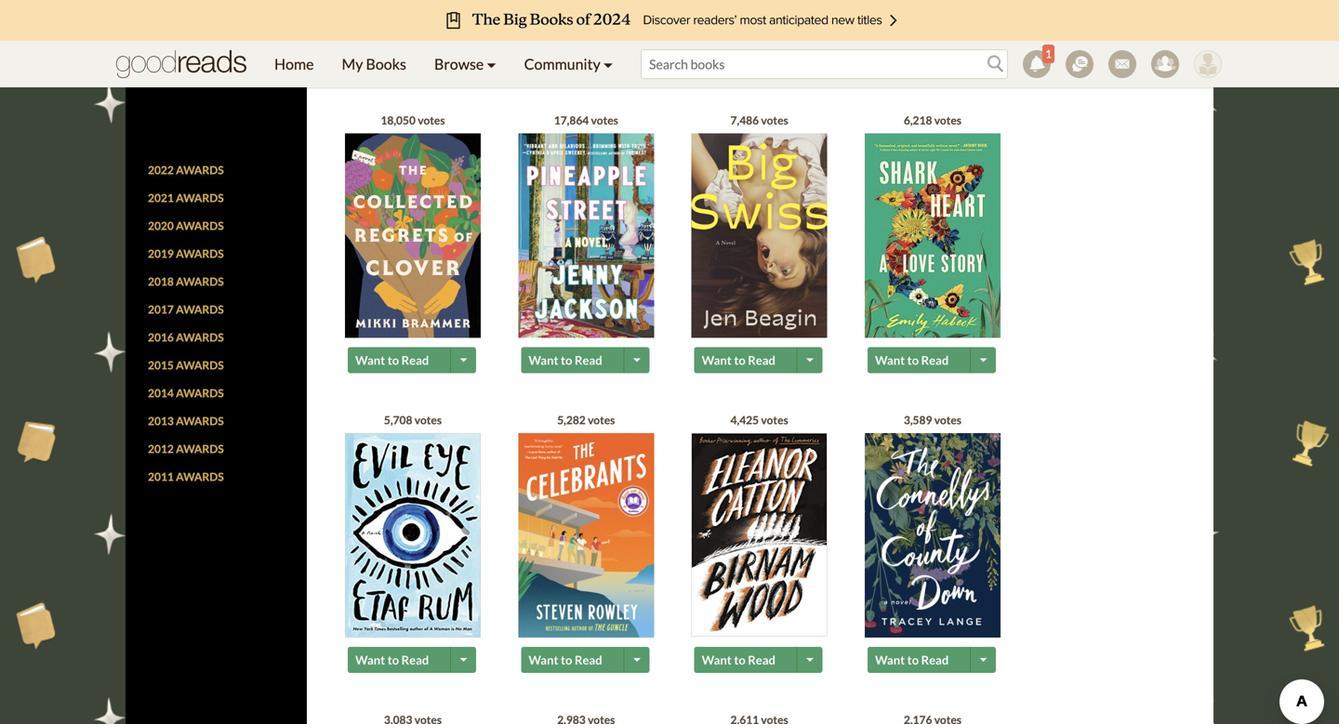 Task type: describe. For each thing, give the bounding box(es) containing it.
books
[[366, 55, 407, 73]]

2016 awards link
[[148, 331, 224, 344]]

votes for 5,708 votes
[[415, 414, 442, 427]]

7,486 votes
[[731, 114, 789, 127]]

read for 5,708 votes
[[402, 653, 429, 668]]

votes for 6,218 votes
[[935, 114, 962, 127]]

2020 awards
[[148, 219, 224, 232]]

someone else's shoes by jojo moyes image
[[519, 0, 654, 39]]

to for 17,864 votes
[[561, 353, 573, 368]]

to for 4,425 votes
[[735, 653, 746, 668]]

▾ for browse ▾
[[487, 55, 497, 73]]

2012 awards link
[[148, 442, 224, 456]]

2021
[[148, 191, 174, 205]]

→
[[214, 73, 223, 85]]

2019 awards link
[[148, 247, 224, 260]]

2012 awards
[[148, 442, 224, 456]]

2013 awards
[[148, 414, 224, 428]]

awards for 2015 awards
[[176, 359, 224, 372]]

2014
[[148, 386, 174, 400]]

votes for 17,864 votes
[[591, 114, 619, 127]]

awards for 2022 awards
[[176, 163, 224, 177]]

the celebrants by steven  rowley image
[[519, 434, 654, 639]]

awards for 2014 awards
[[176, 386, 224, 400]]

my
[[342, 55, 363, 73]]

1 button
[[1016, 41, 1059, 87]]

2015 awards link
[[148, 359, 224, 372]]

4,425
[[731, 414, 759, 427]]

4,425 votes
[[731, 414, 789, 427]]

read for 5,282 votes
[[575, 653, 603, 668]]

want to read for 5,282 votes
[[529, 653, 603, 668]]

community ▾
[[524, 55, 613, 73]]

want to read button for 6,218 votes
[[868, 348, 973, 374]]

6,218 votes
[[904, 114, 962, 127]]

the collected regrets of clover by mikki brammer image
[[345, 134, 481, 340]]

2011 awards link
[[148, 470, 224, 484]]

awards for 2013 awards
[[176, 414, 224, 428]]

to for 7,486 votes
[[735, 353, 746, 368]]

2020
[[148, 219, 174, 232]]

pineapple street by jenny   jackson image
[[519, 134, 654, 339]]

1
[[1046, 47, 1052, 60]]

results
[[174, 73, 212, 85]]

2017 awards
[[148, 303, 224, 316]]

2022
[[148, 163, 174, 177]]

the invisible hour by alice hoffman image
[[692, 0, 828, 37]]

want for 6,218 votes
[[876, 353, 906, 368]]

browse ▾
[[435, 55, 497, 73]]

Search for books to add to your shelves search field
[[641, 49, 1009, 79]]

want to read button for 4,425 votes
[[695, 648, 800, 674]]

birnam wood by eleanor catton image
[[692, 434, 828, 637]]

shark heart by emily habeck image
[[865, 134, 1001, 338]]

want to read for 18,050 votes
[[355, 353, 429, 368]]

2017 awards link
[[148, 303, 224, 316]]

2014 awards
[[148, 386, 224, 400]]

friend requests image
[[1152, 50, 1180, 78]]

2022 awards link
[[148, 163, 224, 177]]

want to read button for 5,282 votes
[[521, 648, 627, 674]]

browse ▾ button
[[421, 41, 510, 87]]

bob builder image
[[1195, 50, 1223, 78]]

want to read for 6,218 votes
[[876, 353, 949, 368]]

awards for 2017 awards
[[176, 303, 224, 316]]

want for 5,708 votes
[[355, 653, 385, 668]]

to for 3,589 votes
[[908, 653, 919, 668]]

2012
[[148, 442, 174, 456]]

home link
[[261, 41, 328, 87]]

17,864
[[554, 114, 589, 127]]

6,218
[[904, 114, 933, 127]]

read for 7,486 votes
[[748, 353, 776, 368]]

to for 6,218 votes
[[908, 353, 919, 368]]

inbox image
[[1109, 50, 1137, 78]]

want to read for 7,486 votes
[[702, 353, 776, 368]]

to for 5,708 votes
[[388, 653, 399, 668]]

2013
[[148, 414, 174, 428]]

votes for 4,425 votes
[[762, 414, 789, 427]]

want to read for 4,425 votes
[[702, 653, 776, 668]]

5,282 votes
[[558, 414, 615, 427]]

awards for 2011 awards
[[176, 470, 224, 484]]

votes for 3,589 votes
[[935, 414, 962, 427]]

want to read button for 17,864 votes
[[521, 348, 627, 374]]

2017
[[148, 303, 174, 316]]

want to read for 3,589 votes
[[876, 653, 949, 668]]

my group discussions image
[[1066, 50, 1094, 78]]

want to read button for 7,486 votes
[[695, 348, 800, 374]]

2011
[[148, 470, 174, 484]]

3,589
[[904, 414, 933, 427]]

3,589 votes
[[904, 414, 962, 427]]

big swiss by jen beagin image
[[692, 134, 828, 342]]

2020 awards link
[[148, 219, 224, 232]]

awards for 2019 awards
[[176, 247, 224, 260]]



Task type: locate. For each thing, give the bounding box(es) containing it.
7 awards from the top
[[176, 331, 224, 344]]

community ▾ button
[[510, 41, 627, 87]]

6 awards from the top
[[176, 303, 224, 316]]

1 horizontal spatial ▾
[[604, 55, 613, 73]]

want for 3,589 votes
[[876, 653, 906, 668]]

awards for 2021 awards
[[176, 191, 224, 205]]

to for 5,282 votes
[[561, 653, 573, 668]]

awards up 2014 awards
[[176, 359, 224, 372]]

▾ inside dropdown button
[[604, 55, 613, 73]]

read for 17,864 votes
[[575, 353, 603, 368]]

to
[[388, 53, 399, 68], [561, 53, 573, 68], [735, 53, 746, 68], [388, 353, 399, 368], [561, 353, 573, 368], [735, 353, 746, 368], [908, 353, 919, 368], [388, 653, 399, 668], [561, 653, 573, 668], [735, 653, 746, 668], [908, 653, 919, 668]]

17,864 votes
[[554, 114, 619, 127]]

want for 17,864 votes
[[529, 353, 559, 368]]

awards for 2020 awards
[[176, 219, 224, 232]]

votes right 5,282
[[588, 414, 615, 427]]

want
[[355, 53, 385, 68], [529, 53, 559, 68], [702, 53, 732, 68], [355, 353, 385, 368], [529, 353, 559, 368], [702, 353, 732, 368], [876, 353, 906, 368], [355, 653, 385, 668], [529, 653, 559, 668], [702, 653, 732, 668], [876, 653, 906, 668]]

1 awards from the top
[[176, 163, 224, 177]]

2015
[[148, 359, 174, 372]]

to for 18,050 votes
[[388, 353, 399, 368]]

awards up '2019 awards' link
[[176, 219, 224, 232]]

awards down the 2020 awards
[[176, 247, 224, 260]]

votes right 4,425
[[762, 414, 789, 427]]

browse
[[435, 55, 484, 73]]

▾ right browse
[[487, 55, 497, 73]]

2019
[[148, 247, 174, 260]]

4 awards from the top
[[176, 247, 224, 260]]

2016
[[148, 331, 174, 344]]

8 awards from the top
[[176, 359, 224, 372]]

awards up 2021 awards "link"
[[176, 163, 224, 177]]

awards up 2012 awards "link"
[[176, 414, 224, 428]]

5 awards from the top
[[176, 275, 224, 288]]

votes right 18,050
[[418, 114, 445, 127]]

2011 awards
[[148, 470, 224, 484]]

2021 awards
[[148, 191, 224, 205]]

2018 awards
[[148, 275, 224, 288]]

community
[[524, 55, 601, 73]]

2016 awards
[[148, 331, 224, 344]]

2014 awards link
[[148, 386, 224, 400]]

0 horizontal spatial ▾
[[487, 55, 497, 73]]

awards up 2015 awards
[[176, 331, 224, 344]]

1 ▾ from the left
[[487, 55, 497, 73]]

want to read for 5,708 votes
[[355, 653, 429, 668]]

read for 4,425 votes
[[748, 653, 776, 668]]

3 awards from the top
[[176, 219, 224, 232]]

humor
[[148, 55, 191, 69]]

my books
[[342, 55, 407, 73]]

awards down 2012 awards "link"
[[176, 470, 224, 484]]

2013 awards link
[[148, 414, 224, 428]]

▾
[[487, 55, 497, 73], [604, 55, 613, 73]]

awards down 2015 awards link
[[176, 386, 224, 400]]

read for 6,218 votes
[[922, 353, 949, 368]]

▾ right community
[[604, 55, 613, 73]]

awards
[[176, 163, 224, 177], [176, 191, 224, 205], [176, 219, 224, 232], [176, 247, 224, 260], [176, 275, 224, 288], [176, 303, 224, 316], [176, 331, 224, 344], [176, 359, 224, 372], [176, 386, 224, 400], [176, 414, 224, 428], [176, 442, 224, 456], [176, 470, 224, 484]]

votes
[[418, 114, 445, 127], [591, 114, 619, 127], [762, 114, 789, 127], [935, 114, 962, 127], [415, 414, 442, 427], [588, 414, 615, 427], [762, 414, 789, 427], [935, 414, 962, 427]]

want to read button for 3,589 votes
[[868, 648, 973, 674]]

humor view results →
[[148, 55, 223, 85]]

votes for 18,050 votes
[[418, 114, 445, 127]]

2018
[[148, 275, 174, 288]]

votes for 5,282 votes
[[588, 414, 615, 427]]

5,708
[[384, 414, 413, 427]]

18,050 votes
[[381, 114, 445, 127]]

read for 18,050 votes
[[402, 353, 429, 368]]

awards down 2018 awards
[[176, 303, 224, 316]]

the connellys of county down by tracey lange image
[[865, 434, 1001, 640]]

2 awards from the top
[[176, 191, 224, 205]]

want to read for 17,864 votes
[[529, 353, 603, 368]]

votes right '17,864'
[[591, 114, 619, 127]]

awards for 2016 awards
[[176, 331, 224, 344]]

want to read
[[355, 53, 429, 68], [529, 53, 603, 68], [702, 53, 776, 68], [355, 353, 429, 368], [529, 353, 603, 368], [702, 353, 776, 368], [876, 353, 949, 368], [355, 653, 429, 668], [529, 653, 603, 668], [702, 653, 776, 668], [876, 653, 949, 668]]

12 awards from the top
[[176, 470, 224, 484]]

menu
[[261, 41, 627, 87]]

awards down the 2013 awards link
[[176, 442, 224, 456]]

18,050
[[381, 114, 416, 127]]

want for 4,425 votes
[[702, 653, 732, 668]]

votes right the 5,708
[[415, 414, 442, 427]]

want to read button for 18,050 votes
[[348, 348, 453, 374]]

notifications element
[[1024, 45, 1055, 78]]

home
[[275, 55, 314, 73]]

5,708 votes
[[384, 414, 442, 427]]

2019 awards
[[148, 247, 224, 260]]

read for 3,589 votes
[[922, 653, 949, 668]]

2022 awards
[[148, 163, 224, 177]]

▾ for community ▾
[[604, 55, 613, 73]]

evil eye by etaf rum image
[[345, 434, 481, 638]]

7,486
[[731, 114, 759, 127]]

votes right 3,589
[[935, 414, 962, 427]]

votes for 7,486 votes
[[762, 114, 789, 127]]

votes right 6,218
[[935, 114, 962, 127]]

11 awards from the top
[[176, 442, 224, 456]]

awards up the 2020 awards
[[176, 191, 224, 205]]

menu containing home
[[261, 41, 627, 87]]

want for 5,282 votes
[[529, 653, 559, 668]]

Search books text field
[[641, 49, 1009, 79]]

read
[[402, 53, 429, 68], [575, 53, 603, 68], [748, 53, 776, 68], [402, 353, 429, 368], [575, 353, 603, 368], [748, 353, 776, 368], [922, 353, 949, 368], [402, 653, 429, 668], [575, 653, 603, 668], [748, 653, 776, 668], [922, 653, 949, 668]]

want for 18,050 votes
[[355, 353, 385, 368]]

awards for 2018 awards
[[176, 275, 224, 288]]

2015 awards
[[148, 359, 224, 372]]

▾ inside dropdown button
[[487, 55, 497, 73]]

votes right 7,486
[[762, 114, 789, 127]]

want to read button
[[348, 48, 453, 74], [521, 48, 627, 74], [695, 48, 800, 74], [348, 348, 453, 374], [521, 348, 627, 374], [695, 348, 800, 374], [868, 348, 973, 374], [348, 648, 453, 674], [521, 648, 627, 674], [695, 648, 800, 674], [868, 648, 973, 674]]

awards for 2012 awards
[[176, 442, 224, 456]]

2018 awards link
[[148, 275, 224, 288]]

want to read button for 5,708 votes
[[348, 648, 453, 674]]

want for 7,486 votes
[[702, 353, 732, 368]]

view
[[148, 73, 173, 85]]

my books link
[[328, 41, 421, 87]]

awards up '2017 awards' link
[[176, 275, 224, 288]]

10 awards from the top
[[176, 414, 224, 428]]

9 awards from the top
[[176, 386, 224, 400]]

2 ▾ from the left
[[604, 55, 613, 73]]

5,282
[[558, 414, 586, 427]]

2021 awards link
[[148, 191, 224, 205]]



Task type: vqa. For each thing, say whether or not it's contained in the screenshot.
"18,050" on the top left of page
yes



